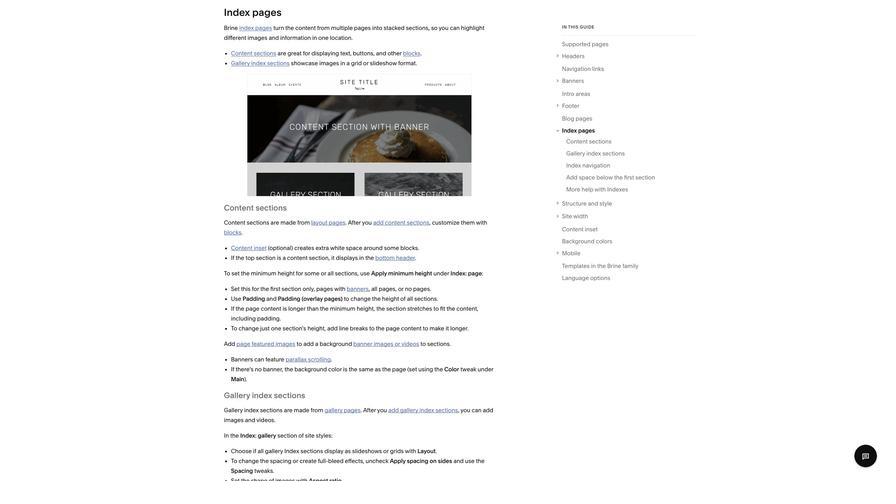 Task type: describe. For each thing, give the bounding box(es) containing it.
styles:
[[316, 432, 333, 439]]

it inside the set this for the first section only, pages with banners , all pages, or no pages. use padding and padding (overlay pages) to change the height of all sections. if the page content is longer than the minimum height, the section stretches to fit the content, including padding. to change just one section's height, add line breaks to the page content to make it longer.
[[446, 325, 449, 332]]

(optional)
[[268, 244, 293, 252]]

headers link
[[562, 51, 696, 61]]

templates in the brine family
[[562, 263, 639, 270]]

stretches
[[407, 305, 432, 312]]

footer
[[562, 102, 580, 109]]

mobile link
[[562, 249, 696, 258]]

or down the 'section,'
[[321, 270, 326, 277]]

, you can add images and videos.
[[224, 407, 493, 424]]

them
[[461, 219, 475, 226]]

so
[[431, 24, 438, 32]]

feature
[[266, 356, 284, 363]]

all inside choose if all gallery index sections display as slideshows or grids with layout . to change the spacing or create full-bleed effects, uncheck apply spacing on sides and use the spacing tweaks.
[[258, 448, 264, 455]]

same
[[359, 366, 374, 373]]

0 vertical spatial use
[[360, 270, 370, 277]]

under inside the banners can feature parallax scrolling . if there's no banner, the background color is the same as the page (set using the color tweak under main ).
[[478, 366, 494, 373]]

intro areas link
[[562, 89, 591, 101]]

1 vertical spatial index:
[[240, 432, 257, 439]]

1 horizontal spatial gallery index sections
[[566, 150, 625, 157]]

content inside content sections are made from layout pages . after you add content sections , customize them with blocks .
[[224, 219, 245, 226]]

1 horizontal spatial space
[[579, 174, 595, 181]]

sections inside choose if all gallery index sections display as slideshows or grids with layout . to change the spacing or create full-bleed effects, uncheck apply spacing on sides and use the spacing tweaks.
[[301, 448, 323, 455]]

banners for banners can feature parallax scrolling . if there's no banner, the background color is the same as the page (set using the color tweak under main ).
[[231, 356, 253, 363]]

location.
[[330, 34, 353, 41]]

below
[[597, 174, 613, 181]]

width
[[574, 213, 588, 220]]

content inside content sections are great for displaying text, buttons, and other blocks . gallery index sections showcase images in a grid or slideshow format.
[[231, 50, 252, 57]]

grids
[[390, 448, 404, 455]]

for inside content sections are great for displaying text, buttons, and other blocks . gallery index sections showcase images in a grid or slideshow format.
[[303, 50, 310, 57]]

1 vertical spatial change
[[239, 325, 259, 332]]

0 horizontal spatial height
[[278, 270, 295, 277]]

0 horizontal spatial minimum
[[251, 270, 276, 277]]

section up structure and style "link"
[[636, 174, 655, 181]]

turn the content from multiple pages into stacked sections, so you can highlight different images and information in one location.
[[224, 24, 485, 41]]

use inside choose if all gallery index sections display as slideshows or grids with layout . to change the spacing or create full-bleed effects, uncheck apply spacing on sides and use the spacing tweaks.
[[465, 458, 475, 465]]

content inset
[[562, 226, 598, 233]]

you inside turn the content from multiple pages into stacked sections, so you can highlight different images and information in one location.
[[439, 24, 449, 32]]

2 vertical spatial from
[[311, 407, 323, 414]]

index up brine index pages
[[224, 6, 250, 18]]

0 vertical spatial content inset link
[[562, 224, 598, 236]]

2 spacing from the left
[[407, 458, 428, 465]]

more help with indexes link
[[566, 185, 628, 197]]

header
[[396, 254, 415, 261]]

if inside the set this for the first section only, pages with banners , all pages, or no pages. use padding and padding (overlay pages) to change the height of all sections. if the page content is longer than the minimum height, the section stretches to fit the content, including padding. to change just one section's height, add line breaks to the page content to make it longer.
[[231, 305, 234, 312]]

1 horizontal spatial gallery index sections link
[[566, 149, 625, 161]]

it inside content inset (optional) creates extra white space around some blocks. if the top section is a content section, it displays in the bottom header .
[[331, 254, 335, 261]]

set
[[232, 270, 240, 277]]

for inside the set this for the first section only, pages with banners , all pages, or no pages. use padding and padding (overlay pages) to change the height of all sections. if the page content is longer than the minimum height, the section stretches to fit the content, including padding. to change just one section's height, add line breaks to the page content to make it longer.
[[252, 285, 259, 292]]

content up padding.
[[261, 305, 281, 312]]

navigation links
[[562, 65, 604, 73]]

2 padding from the left
[[278, 295, 300, 302]]

stacked
[[384, 24, 405, 32]]

or left create
[[293, 458, 298, 465]]

layout pages link
[[311, 219, 346, 226]]

to left make
[[423, 325, 428, 332]]

slideshows
[[352, 448, 382, 455]]

is inside the banners can feature parallax scrolling . if there's no banner, the background color is the same as the page (set using the color tweak under main ).
[[343, 366, 348, 373]]

intro areas
[[562, 90, 591, 97]]

section left "site"
[[278, 432, 297, 439]]

2 horizontal spatial minimum
[[388, 270, 414, 277]]

. inside choose if all gallery index sections display as slideshows or grids with layout . to change the spacing or create full-bleed effects, uncheck apply spacing on sides and use the spacing tweaks.
[[436, 448, 437, 455]]

as inside choose if all gallery index sections display as slideshows or grids with layout . to change the spacing or create full-bleed effects, uncheck apply spacing on sides and use the spacing tweaks.
[[345, 448, 351, 455]]

0 horizontal spatial gallery index sections link
[[231, 60, 290, 67]]

information
[[280, 34, 311, 41]]

content inset (optional) creates extra white space around some blocks. if the top section is a content section, it displays in the bottom header .
[[231, 244, 419, 261]]

if inside content inset (optional) creates extra white space around some blocks. if the top section is a content section, it displays in the bottom header .
[[231, 254, 234, 261]]

extra
[[316, 244, 329, 252]]

in for in the index: gallery section of site styles:
[[224, 432, 229, 439]]

2 vertical spatial are
[[284, 407, 293, 414]]

options
[[590, 275, 611, 282]]

sides
[[438, 458, 452, 465]]

to up parallax
[[297, 340, 302, 348]]

add inside the set this for the first section only, pages with banners , all pages, or no pages. use padding and padding (overlay pages) to change the height of all sections. if the page content is longer than the minimum height, the section stretches to fit the content, including padding. to change just one section's height, add line breaks to the page content to make it longer.
[[327, 325, 338, 332]]

add for add page featured images to add a background banner images or videos to sections.
[[224, 340, 235, 348]]

format.
[[398, 60, 417, 67]]

first for for
[[270, 285, 280, 292]]

section inside content inset (optional) creates extra white space around some blocks. if the top section is a content section, it displays in the bottom header .
[[256, 254, 276, 261]]

banners can feature parallax scrolling . if there's no banner, the background color is the same as the page (set using the color tweak under main ).
[[231, 356, 494, 383]]

all down the 'section,'
[[328, 270, 334, 277]]

to inside the set this for the first section only, pages with banners , all pages, or no pages. use padding and padding (overlay pages) to change the height of all sections. if the page content is longer than the minimum height, the section stretches to fit the content, including padding. to change just one section's height, add line breaks to the page content to make it longer.
[[231, 325, 237, 332]]

1 vertical spatial content sections link
[[566, 137, 612, 149]]

make
[[430, 325, 444, 332]]

page inside the banners can feature parallax scrolling . if there's no banner, the background color is the same as the page (set using the color tweak under main ).
[[392, 366, 406, 373]]

or left grids
[[383, 448, 389, 455]]

using
[[419, 366, 433, 373]]

footer button
[[555, 101, 696, 111]]

all up stretches
[[407, 295, 413, 302]]

colors
[[596, 238, 613, 245]]

0 vertical spatial height,
[[357, 305, 375, 312]]

index inside choose if all gallery index sections display as slideshows or grids with layout . to change the spacing or create full-bleed effects, uncheck apply spacing on sides and use the spacing tweaks.
[[284, 448, 299, 455]]

to inside choose if all gallery index sections display as slideshows or grids with layout . to change the spacing or create full-bleed effects, uncheck apply spacing on sides and use the spacing tweaks.
[[231, 458, 237, 465]]

color
[[444, 366, 459, 373]]

bottom
[[375, 254, 395, 261]]

templates in the brine family link
[[562, 261, 639, 273]]

banners button
[[555, 76, 696, 86]]

1 vertical spatial after
[[363, 407, 376, 414]]

to right the pages)
[[344, 295, 349, 302]]

images down section's on the bottom left of page
[[276, 340, 295, 348]]

0 horizontal spatial content sections link
[[231, 50, 276, 57]]

scrolling
[[308, 356, 331, 363]]

1 vertical spatial made
[[294, 407, 309, 414]]

in up options
[[591, 263, 596, 270]]

banners for banners
[[562, 77, 584, 85]]

blog pages
[[562, 115, 592, 122]]

and inside the , you can add images and videos.
[[245, 417, 255, 424]]

if
[[253, 448, 256, 455]]

0 vertical spatial index pages
[[224, 6, 282, 18]]

content sections are made from layout pages . after you add content sections , customize them with blocks .
[[224, 219, 487, 236]]

blocks inside content sections are great for displaying text, buttons, and other blocks . gallery index sections showcase images in a grid or slideshow format.
[[403, 50, 421, 57]]

sections inside content sections link
[[589, 138, 612, 145]]

height inside the set this for the first section only, pages with banners , all pages, or no pages. use padding and padding (overlay pages) to change the height of all sections. if the page content is longer than the minimum height, the section stretches to fit the content, including padding. to change just one section's height, add line breaks to the page content to make it longer.
[[382, 295, 399, 302]]

minimum inside the set this for the first section only, pages with banners , all pages, or no pages. use padding and padding (overlay pages) to change the height of all sections. if the page content is longer than the minimum height, the section stretches to fit the content, including padding. to change just one section's height, add line breaks to the page content to make it longer.
[[330, 305, 355, 312]]

turn
[[273, 24, 284, 32]]

blog
[[562, 115, 574, 122]]

to right breaks
[[369, 325, 375, 332]]

0 horizontal spatial blocks link
[[224, 229, 241, 236]]

1 vertical spatial sections.
[[427, 340, 451, 348]]

are for made
[[271, 219, 279, 226]]

parallax scrolling link
[[286, 356, 331, 363]]

background
[[562, 238, 595, 245]]

in for in this guide
[[562, 24, 567, 30]]

pages)
[[324, 295, 343, 302]]

site width link
[[562, 212, 696, 221]]

pages inside index pages link
[[578, 127, 595, 134]]

, inside the set this for the first section only, pages with banners , all pages, or no pages. use padding and padding (overlay pages) to change the height of all sections. if the page content is longer than the minimum height, the section stretches to fit the content, including padding. to change just one section's height, add line breaks to the page content to make it longer.
[[369, 285, 370, 292]]

can inside the banners can feature parallax scrolling . if there's no banner, the background color is the same as the page (set using the color tweak under main ).
[[254, 356, 264, 363]]

highlight
[[461, 24, 485, 32]]

(overlay
[[302, 295, 323, 302]]

index navigation
[[566, 162, 610, 169]]

family
[[623, 263, 639, 270]]

images right the banner
[[374, 340, 393, 348]]

site width button
[[555, 212, 696, 221]]

language options
[[562, 275, 611, 282]]

banners
[[347, 285, 369, 292]]

with inside the set this for the first section only, pages with banners , all pages, or no pages. use padding and padding (overlay pages) to change the height of all sections. if the page content is longer than the minimum height, the section stretches to fit the content, including padding. to change just one section's height, add line breaks to the page content to make it longer.
[[334, 285, 346, 292]]

pages inside turn the content from multiple pages into stacked sections, so you can highlight different images and information in one location.
[[354, 24, 371, 32]]

set
[[231, 285, 240, 292]]

in this guide
[[562, 24, 595, 30]]

longer
[[288, 305, 306, 312]]

as inside the banners can feature parallax scrolling . if there's no banner, the background color is the same as the page (set using the color tweak under main ).
[[375, 366, 381, 373]]

0 horizontal spatial content sections
[[224, 203, 287, 213]]

headers button
[[555, 51, 696, 61]]

gallery pages link
[[325, 407, 361, 414]]

this for in
[[568, 24, 579, 30]]

content inside content inset (optional) creates extra white space around some blocks. if the top section is a content section, it displays in the bottom header .
[[231, 244, 252, 252]]

to left fit
[[434, 305, 439, 312]]

tweak
[[461, 366, 476, 373]]

with inside content sections are made from layout pages . after you add content sections , customize them with blocks .
[[476, 219, 487, 226]]

index pages button
[[555, 126, 696, 136]]

page featured images link
[[237, 340, 295, 348]]

or inside the set this for the first section only, pages with banners , all pages, or no pages. use padding and padding (overlay pages) to change the height of all sections. if the page content is longer than the minimum height, the section stretches to fit the content, including padding. to change just one section's height, add line breaks to the page content to make it longer.
[[398, 285, 404, 292]]

0 vertical spatial background
[[320, 340, 352, 348]]

0 vertical spatial blocks link
[[403, 50, 421, 57]]

index pages link
[[562, 126, 696, 136]]

pages inside the set this for the first section only, pages with banners , all pages, or no pages. use padding and padding (overlay pages) to change the height of all sections. if the page content is longer than the minimum height, the section stretches to fit the content, including padding. to change just one section's height, add line breaks to the page content to make it longer.
[[316, 285, 333, 292]]

full-
[[318, 458, 328, 465]]

sections. inside the set this for the first section only, pages with banners , all pages, or no pages. use padding and padding (overlay pages) to change the height of all sections. if the page content is longer than the minimum height, the section stretches to fit the content, including padding. to change just one section's height, add line breaks to the page content to make it longer.
[[414, 295, 438, 302]]

images inside the , you can add images and videos.
[[224, 417, 244, 424]]

0 vertical spatial content sections
[[566, 138, 612, 145]]

gallery inside content sections are great for displaying text, buttons, and other blocks . gallery index sections showcase images in a grid or slideshow format.
[[231, 60, 250, 67]]

display
[[324, 448, 343, 455]]

2 horizontal spatial height
[[415, 270, 432, 277]]

different
[[224, 34, 246, 41]]

index inside content sections are great for displaying text, buttons, and other blocks . gallery index sections showcase images in a grid or slideshow format.
[[251, 60, 266, 67]]

mobile
[[562, 250, 581, 257]]

in inside content sections are great for displaying text, buttons, and other blocks . gallery index sections showcase images in a grid or slideshow format.
[[340, 60, 345, 67]]

slideshow
[[370, 60, 397, 67]]

displaying
[[312, 50, 339, 57]]

one inside the set this for the first section only, pages with banners , all pages, or no pages. use padding and padding (overlay pages) to change the height of all sections. if the page content is longer than the minimum height, the section stretches to fit the content, including padding. to change just one section's height, add line breaks to the page content to make it longer.
[[271, 325, 281, 332]]

indexes
[[607, 186, 628, 193]]

1 vertical spatial for
[[296, 270, 303, 277]]

0 horizontal spatial gallery index sections
[[224, 391, 305, 400]]

index left navigation
[[566, 162, 581, 169]]

with right help
[[595, 186, 606, 193]]

apply inside choose if all gallery index sections display as slideshows or grids with layout . to change the spacing or create full-bleed effects, uncheck apply spacing on sides and use the spacing tweaks.
[[390, 458, 406, 465]]

index pages inside dropdown button
[[562, 127, 595, 134]]

pages inside supported pages link
[[592, 41, 609, 48]]



Task type: vqa. For each thing, say whether or not it's contained in the screenshot.
the non- to the left
no



Task type: locate. For each thing, give the bounding box(es) containing it.
a up "scrolling"
[[315, 340, 318, 348]]

change down including
[[239, 325, 259, 332]]

1 vertical spatial can
[[254, 356, 264, 363]]

0 vertical spatial in
[[562, 24, 567, 30]]

links
[[592, 65, 604, 73]]

brine left family in the right of the page
[[607, 263, 621, 270]]

change down banners link
[[351, 295, 371, 302]]

brine up "different"
[[224, 24, 238, 32]]

minimum down header
[[388, 270, 414, 277]]

language options link
[[562, 273, 611, 285]]

the inside turn the content from multiple pages into stacked sections, so you can highlight different images and information in one location.
[[285, 24, 294, 32]]

you inside the , you can add images and videos.
[[461, 407, 470, 414]]

0 horizontal spatial in
[[224, 432, 229, 439]]

padding up longer
[[278, 295, 300, 302]]

in inside turn the content from multiple pages into stacked sections, so you can highlight different images and information in one location.
[[312, 34, 317, 41]]

1 vertical spatial inset
[[254, 244, 267, 252]]

0 vertical spatial banners
[[562, 77, 584, 85]]

0 horizontal spatial one
[[271, 325, 281, 332]]

index:
[[451, 270, 467, 277], [240, 432, 257, 439]]

2 vertical spatial a
[[315, 340, 318, 348]]

section,
[[309, 254, 330, 261]]

and left videos.
[[245, 417, 255, 424]]

add inside the , you can add images and videos.
[[483, 407, 493, 414]]

1 vertical spatial ,
[[369, 285, 370, 292]]

1 horizontal spatial no
[[405, 285, 412, 292]]

1 padding from the left
[[243, 295, 265, 302]]

1 vertical spatial content inset link
[[231, 244, 267, 252]]

in down text,
[[340, 60, 345, 67]]

gallery index sections are made from gallery pages . after you add gallery index sections
[[224, 407, 458, 414]]

space inside content inset (optional) creates extra white space around some blocks. if the top section is a content section, it displays in the bottom header .
[[346, 244, 362, 252]]

site
[[562, 213, 572, 220]]

displays
[[336, 254, 358, 261]]

you inside content sections are made from layout pages . after you add content sections , customize them with blocks .
[[362, 219, 372, 226]]

1 horizontal spatial in
[[562, 24, 567, 30]]

. inside content inset (optional) creates extra white space around some blocks. if the top section is a content section, it displays in the bottom header .
[[415, 254, 416, 261]]

content inside content sections are made from layout pages . after you add content sections , customize them with blocks .
[[385, 219, 406, 226]]

2 vertical spatial is
[[343, 366, 348, 373]]

sections. down pages.
[[414, 295, 438, 302]]

all left pages,
[[371, 285, 377, 292]]

inset inside content inset (optional) creates extra white space around some blocks. if the top section is a content section, it displays in the bottom header .
[[254, 244, 267, 252]]

from inside turn the content from multiple pages into stacked sections, so you can highlight different images and information in one location.
[[317, 24, 330, 32]]

add
[[373, 219, 384, 226], [327, 325, 338, 332], [303, 340, 314, 348], [388, 407, 399, 414], [483, 407, 493, 414]]

gallery
[[325, 407, 343, 414], [400, 407, 418, 414], [258, 432, 276, 439], [265, 448, 283, 455]]

0 horizontal spatial content inset link
[[231, 244, 267, 252]]

if up set
[[231, 254, 234, 261]]

one inside turn the content from multiple pages into stacked sections, so you can highlight different images and information in one location.
[[318, 34, 329, 41]]

this right set
[[241, 285, 251, 292]]

add up more
[[566, 174, 578, 181]]

with right them
[[476, 219, 487, 226]]

videos.
[[257, 417, 276, 424]]

1 horizontal spatial index pages
[[562, 127, 595, 134]]

create
[[300, 458, 317, 465]]

0 horizontal spatial some
[[305, 270, 320, 277]]

in inside content inset (optional) creates extra white space around some blocks. if the top section is a content section, it displays in the bottom header .
[[359, 254, 364, 261]]

and inside the set this for the first section only, pages with banners , all pages, or no pages. use padding and padding (overlay pages) to change the height of all sections. if the page content is longer than the minimum height, the section stretches to fit the content, including padding. to change just one section's height, add line breaks to the page content to make it longer.
[[266, 295, 277, 302]]

it
[[331, 254, 335, 261], [446, 325, 449, 332]]

inset for content inset
[[585, 226, 598, 233]]

images down displaying
[[319, 60, 339, 67]]

to right the "videos"
[[421, 340, 426, 348]]

background inside the banners can feature parallax scrolling . if there's no banner, the background color is the same as the page (set using the color tweak under main ).
[[295, 366, 327, 373]]

pages,
[[379, 285, 397, 292]]

0 horizontal spatial use
[[360, 270, 370, 277]]

0 vertical spatial change
[[351, 295, 371, 302]]

1 vertical spatial content sections
[[224, 203, 287, 213]]

first up indexes
[[624, 174, 634, 181]]

2 vertical spatial can
[[472, 407, 482, 414]]

this left the guide
[[568, 24, 579, 30]]

1 spacing from the left
[[270, 458, 292, 465]]

made inside content sections are made from layout pages . after you add content sections , customize them with blocks .
[[281, 219, 296, 226]]

content sections link down "different"
[[231, 50, 276, 57]]

sections inside 'gallery index sections' link
[[603, 150, 625, 157]]

0 horizontal spatial apply
[[371, 270, 387, 277]]

1 horizontal spatial as
[[375, 366, 381, 373]]

one right just at the bottom of the page
[[271, 325, 281, 332]]

first for below
[[624, 174, 634, 181]]

or right pages,
[[398, 285, 404, 292]]

section right top
[[256, 254, 276, 261]]

1 if from the top
[[231, 254, 234, 261]]

structure
[[562, 200, 587, 207]]

height up pages.
[[415, 270, 432, 277]]

one up displaying
[[318, 34, 329, 41]]

spacing down layout
[[407, 458, 428, 465]]

2 if from the top
[[231, 305, 234, 312]]

inset up top
[[254, 244, 267, 252]]

pages inside content sections are made from layout pages . after you add content sections , customize them with blocks .
[[329, 219, 346, 226]]

a left grid
[[347, 60, 350, 67]]

inset up the background colors
[[585, 226, 598, 233]]

content up the "videos"
[[401, 325, 422, 332]]

1 vertical spatial it
[[446, 325, 449, 332]]

images inside turn the content from multiple pages into stacked sections, so you can highlight different images and information in one location.
[[248, 34, 267, 41]]

layout
[[311, 219, 327, 226]]

gallery
[[231, 60, 250, 67], [566, 150, 585, 157], [224, 391, 250, 400], [224, 407, 243, 414]]

0 horizontal spatial sections,
[[335, 270, 359, 277]]

from left "gallery pages" "link"
[[311, 407, 323, 414]]

brine index sections scroll.gif image
[[247, 74, 472, 196]]

text,
[[340, 50, 352, 57]]

grid
[[351, 60, 362, 67]]

space down index navigation link
[[579, 174, 595, 181]]

height, down "than" at the bottom
[[308, 325, 326, 332]]

0 vertical spatial under
[[434, 270, 449, 277]]

change
[[351, 295, 371, 302], [239, 325, 259, 332], [239, 458, 259, 465]]

1 horizontal spatial index:
[[451, 270, 467, 277]]

can inside the , you can add images and videos.
[[472, 407, 482, 414]]

0 horizontal spatial a
[[283, 254, 286, 261]]

effects,
[[345, 458, 364, 465]]

add content sections link
[[373, 219, 429, 226]]

1 horizontal spatial brine
[[607, 263, 621, 270]]

with up the pages)
[[334, 285, 346, 292]]

is inside content inset (optional) creates extra white space around some blocks. if the top section is a content section, it displays in the bottom header .
[[277, 254, 281, 261]]

1 vertical spatial in
[[224, 432, 229, 439]]

is inside the set this for the first section only, pages with banners , all pages, or no pages. use padding and padding (overlay pages) to change the height of all sections. if the page content is longer than the minimum height, the section stretches to fit the content, including padding. to change just one section's height, add line breaks to the page content to make it longer.
[[283, 305, 287, 312]]

1 vertical spatial height,
[[308, 325, 326, 332]]

are inside content sections are made from layout pages . after you add content sections , customize them with blocks .
[[271, 219, 279, 226]]

are for great
[[278, 50, 286, 57]]

0 vertical spatial is
[[277, 254, 281, 261]]

1 horizontal spatial first
[[624, 174, 634, 181]]

banners link
[[347, 285, 369, 292]]

and
[[269, 34, 279, 41], [376, 50, 386, 57], [588, 200, 598, 207], [266, 295, 277, 302], [245, 417, 255, 424], [454, 458, 464, 465]]

are inside content sections are great for displaying text, buttons, and other blocks . gallery index sections showcase images in a grid or slideshow format.
[[278, 50, 286, 57]]

and inside "link"
[[588, 200, 598, 207]]

made up (optional) on the bottom left
[[281, 219, 296, 226]]

with right grids
[[405, 448, 416, 455]]

layout
[[418, 448, 436, 455]]

some up only,
[[305, 270, 320, 277]]

from inside content sections are made from layout pages . after you add content sections , customize them with blocks .
[[297, 219, 310, 226]]

index pages
[[224, 6, 282, 18], [562, 127, 595, 134]]

2 vertical spatial to
[[231, 458, 237, 465]]

change down the if
[[239, 458, 259, 465]]

buttons,
[[353, 50, 375, 57]]

of inside the set this for the first section only, pages with banners , all pages, or no pages. use padding and padding (overlay pages) to change the height of all sections. if the page content is longer than the minimum height, the section stretches to fit the content, including padding. to change just one section's height, add line breaks to the page content to make it longer.
[[401, 295, 406, 302]]

made up "site"
[[294, 407, 309, 414]]

there's
[[236, 366, 254, 373]]

change inside choose if all gallery index sections display as slideshows or grids with layout . to change the spacing or create full-bleed effects, uncheck apply spacing on sides and use the spacing tweaks.
[[239, 458, 259, 465]]

templates
[[562, 263, 590, 270]]

1 vertical spatial are
[[271, 219, 279, 226]]

just
[[260, 325, 270, 332]]

navigation
[[583, 162, 610, 169]]

white
[[330, 244, 345, 252]]

0 vertical spatial gallery index sections
[[566, 150, 625, 157]]

0 vertical spatial inset
[[585, 226, 598, 233]]

it down white
[[331, 254, 335, 261]]

and inside turn the content from multiple pages into stacked sections, so you can highlight different images and information in one location.
[[269, 34, 279, 41]]

, inside content sections are made from layout pages . after you add content sections , customize them with blocks .
[[429, 219, 431, 226]]

0 vertical spatial are
[[278, 50, 286, 57]]

1 horizontal spatial use
[[465, 458, 475, 465]]

or inside content sections are great for displaying text, buttons, and other blocks . gallery index sections showcase images in a grid or slideshow format.
[[363, 60, 369, 67]]

1 vertical spatial to
[[231, 325, 237, 332]]

pages inside blog pages link
[[576, 115, 592, 122]]

are up (optional) on the bottom left
[[271, 219, 279, 226]]

no inside the banners can feature parallax scrolling . if there's no banner, the background color is the same as the page (set using the color tweak under main ).
[[255, 366, 262, 373]]

1 horizontal spatial can
[[450, 24, 460, 32]]

0 horizontal spatial index pages
[[224, 6, 282, 18]]

featured
[[252, 340, 274, 348]]

0 vertical spatial to
[[224, 270, 230, 277]]

gallery index sections up navigation
[[566, 150, 625, 157]]

structure and style
[[562, 200, 612, 207]]

background down line
[[320, 340, 352, 348]]

blocks inside content sections are made from layout pages . after you add content sections , customize them with blocks .
[[224, 229, 241, 236]]

background colors
[[562, 238, 613, 245]]

only,
[[303, 285, 315, 292]]

index
[[224, 6, 250, 18], [562, 127, 577, 134], [566, 162, 581, 169], [284, 448, 299, 455]]

).
[[244, 376, 247, 383]]

sections, left the so
[[406, 24, 430, 32]]

1 vertical spatial is
[[283, 305, 287, 312]]

one
[[318, 34, 329, 41], [271, 325, 281, 332]]

background colors link
[[562, 236, 613, 249]]

index down blog
[[562, 127, 577, 134]]

0 horizontal spatial padding
[[243, 295, 265, 302]]

for right set
[[252, 285, 259, 292]]

images down index pages link in the left of the page
[[248, 34, 267, 41]]

section left only,
[[282, 285, 301, 292]]

1 horizontal spatial under
[[478, 366, 494, 373]]

content inset link up top
[[231, 244, 267, 252]]

0 vertical spatial as
[[375, 366, 381, 373]]

some inside content inset (optional) creates extra white space around some blocks. if the top section is a content section, it displays in the bottom header .
[[384, 244, 399, 252]]

apply down grids
[[390, 458, 406, 465]]

0 horizontal spatial blocks
[[224, 229, 241, 236]]

blocks link
[[403, 50, 421, 57], [224, 229, 241, 236]]

to down choose in the left bottom of the page
[[231, 458, 237, 465]]

if down use
[[231, 305, 234, 312]]

height,
[[357, 305, 375, 312], [308, 325, 326, 332]]

supported pages link
[[562, 39, 609, 51]]

1 horizontal spatial content inset link
[[562, 224, 598, 236]]

0 vertical spatial made
[[281, 219, 296, 226]]

bleed
[[328, 458, 344, 465]]

0 vertical spatial content sections link
[[231, 50, 276, 57]]

add inside content sections are made from layout pages . after you add content sections , customize them with blocks .
[[373, 219, 384, 226]]

1 horizontal spatial banners
[[562, 77, 584, 85]]

0 vertical spatial from
[[317, 24, 330, 32]]

gallery inside choose if all gallery index sections display as slideshows or grids with layout . to change the spacing or create full-bleed effects, uncheck apply spacing on sides and use the spacing tweaks.
[[265, 448, 283, 455]]

and left the style
[[588, 200, 598, 207]]

2 horizontal spatial a
[[347, 60, 350, 67]]

is left longer
[[283, 305, 287, 312]]

sections,
[[406, 24, 430, 32], [335, 270, 359, 277]]

0 horizontal spatial it
[[331, 254, 335, 261]]

longer.
[[450, 325, 469, 332]]

areas
[[576, 90, 591, 97]]

banner
[[353, 340, 372, 348]]

0 horizontal spatial of
[[299, 432, 304, 439]]

2 horizontal spatial is
[[343, 366, 348, 373]]

or right grid
[[363, 60, 369, 67]]

1 horizontal spatial spacing
[[407, 458, 428, 465]]

and up padding.
[[266, 295, 277, 302]]

0 vertical spatial index:
[[451, 270, 467, 277]]

with inside choose if all gallery index sections display as slideshows or grids with layout . to change the spacing or create full-bleed effects, uncheck apply spacing on sides and use the spacing tweaks.
[[405, 448, 416, 455]]

1 vertical spatial brine
[[607, 263, 621, 270]]

background
[[320, 340, 352, 348], [295, 366, 327, 373]]

gallery index sections up videos.
[[224, 391, 305, 400]]

brine index pages
[[224, 24, 272, 32]]

1 vertical spatial one
[[271, 325, 281, 332]]

banners inside the banners can feature parallax scrolling . if there's no banner, the background color is the same as the page (set using the color tweak under main ).
[[231, 356, 253, 363]]

0 vertical spatial after
[[348, 219, 361, 226]]

intro
[[562, 90, 574, 97]]

to set the minimum height for some or all sections, use apply minimum height under index: page :
[[224, 270, 483, 277]]

this inside the set this for the first section only, pages with banners , all pages, or no pages. use padding and padding (overlay pages) to change the height of all sections. if the page content is longer than the minimum height, the section stretches to fit the content, including padding. to change just one section's height, add line breaks to the page content to make it longer.
[[241, 285, 251, 292]]

add for add space below the first section
[[566, 174, 578, 181]]

1 vertical spatial this
[[241, 285, 251, 292]]

0 horizontal spatial first
[[270, 285, 280, 292]]

sections
[[254, 50, 276, 57], [267, 60, 290, 67], [589, 138, 612, 145], [603, 150, 625, 157], [256, 203, 287, 213], [247, 219, 269, 226], [407, 219, 429, 226], [274, 391, 305, 400], [260, 407, 283, 414], [436, 407, 458, 414], [301, 448, 323, 455]]

are up in the index: gallery section of site styles:
[[284, 407, 293, 414]]

1 vertical spatial as
[[345, 448, 351, 455]]

0 horizontal spatial can
[[254, 356, 264, 363]]

or
[[363, 60, 369, 67], [321, 270, 326, 277], [398, 285, 404, 292], [395, 340, 400, 348], [383, 448, 389, 455], [293, 458, 298, 465]]

top
[[246, 254, 255, 261]]

for up only,
[[296, 270, 303, 277]]

fit
[[440, 305, 445, 312]]

can inside turn the content from multiple pages into stacked sections, so you can highlight different images and information in one location.
[[450, 24, 460, 32]]

are left great
[[278, 50, 286, 57]]

no left pages.
[[405, 285, 412, 292]]

0 vertical spatial for
[[303, 50, 310, 57]]

0 horizontal spatial this
[[241, 285, 251, 292]]

content up blocks.
[[385, 219, 406, 226]]

section down pages,
[[386, 305, 406, 312]]

content down creates
[[287, 254, 308, 261]]

sections, inside turn the content from multiple pages into stacked sections, so you can highlight different images and information in one location.
[[406, 24, 430, 32]]

after right layout pages link
[[348, 219, 361, 226]]

add page featured images to add a background banner images or videos to sections.
[[224, 340, 451, 348]]

sections, down displays
[[335, 270, 359, 277]]

tweaks.
[[254, 468, 274, 475]]

in the index: gallery section of site styles:
[[224, 432, 333, 439]]

a inside content sections are great for displaying text, buttons, and other blocks . gallery index sections showcase images in a grid or slideshow format.
[[347, 60, 350, 67]]

no inside the set this for the first section only, pages with banners , all pages, or no pages. use padding and padding (overlay pages) to change the height of all sections. if the page content is longer than the minimum height, the section stretches to fit the content, including padding. to change just one section's height, add line breaks to the page content to make it longer.
[[405, 285, 412, 292]]

1 horizontal spatial a
[[315, 340, 318, 348]]

and inside choose if all gallery index sections display as slideshows or grids with layout . to change the spacing or create full-bleed effects, uncheck apply spacing on sides and use the spacing tweaks.
[[454, 458, 464, 465]]

1 horizontal spatial some
[[384, 244, 399, 252]]

1 horizontal spatial this
[[568, 24, 579, 30]]

section
[[636, 174, 655, 181], [256, 254, 276, 261], [282, 285, 301, 292], [386, 305, 406, 312], [278, 432, 297, 439]]

on
[[430, 458, 437, 465]]

to
[[344, 295, 349, 302], [434, 305, 439, 312], [369, 325, 375, 332], [423, 325, 428, 332], [297, 340, 302, 348], [421, 340, 426, 348]]

spacing up tweaks.
[[270, 458, 292, 465]]

content inside content inset (optional) creates extra white space around some blocks. if the top section is a content section, it displays in the bottom header .
[[287, 254, 308, 261]]

0 vertical spatial apply
[[371, 270, 387, 277]]

some up bottom header link
[[384, 244, 399, 252]]

great
[[288, 50, 302, 57]]

from left multiple
[[317, 24, 330, 32]]

you
[[439, 24, 449, 32], [362, 219, 372, 226], [377, 407, 387, 414], [461, 407, 470, 414]]

height, up breaks
[[357, 305, 375, 312]]

a inside content inset (optional) creates extra white space around some blocks. if the top section is a content section, it displays in the bottom header .
[[283, 254, 286, 261]]

banner,
[[263, 366, 283, 373]]

section's
[[283, 325, 306, 332]]

if inside the banners can feature parallax scrolling . if there's no banner, the background color is the same as the page (set using the color tweak under main ).
[[231, 366, 234, 373]]

1 vertical spatial space
[[346, 244, 362, 252]]

padding right use
[[243, 295, 265, 302]]

0 vertical spatial it
[[331, 254, 335, 261]]

index pages down blog pages link
[[562, 127, 595, 134]]

2 vertical spatial for
[[252, 285, 259, 292]]

content sections are great for displaying text, buttons, and other blocks . gallery index sections showcase images in a grid or slideshow format.
[[231, 50, 422, 67]]

banners down "navigation"
[[562, 77, 584, 85]]

0 vertical spatial brine
[[224, 24, 238, 32]]

inset for content inset (optional) creates extra white space around some blocks. if the top section is a content section, it displays in the bottom header .
[[254, 244, 267, 252]]

more
[[566, 186, 580, 193]]

or left the "videos"
[[395, 340, 400, 348]]

apply down bottom in the left bottom of the page
[[371, 270, 387, 277]]

is down (optional) on the bottom left
[[277, 254, 281, 261]]

in right displays
[[359, 254, 364, 261]]

1 vertical spatial blocks
[[224, 229, 241, 236]]

, inside the , you can add images and videos.
[[458, 407, 459, 414]]

1 horizontal spatial of
[[401, 295, 406, 302]]

as right same
[[375, 366, 381, 373]]

add down including
[[224, 340, 235, 348]]

height down (optional) on the bottom left
[[278, 270, 295, 277]]

1 vertical spatial if
[[231, 305, 234, 312]]

this for set
[[241, 285, 251, 292]]

background down parallax scrolling link on the bottom
[[295, 366, 327, 373]]

to left set
[[224, 270, 230, 277]]

in up displaying
[[312, 34, 317, 41]]

1 horizontal spatial height
[[382, 295, 399, 302]]

2 vertical spatial ,
[[458, 407, 459, 414]]

and inside content sections are great for displaying text, buttons, and other blocks . gallery index sections showcase images in a grid or slideshow format.
[[376, 50, 386, 57]]

3 if from the top
[[231, 366, 234, 373]]

1 horizontal spatial blocks
[[403, 50, 421, 57]]

minimum down the pages)
[[330, 305, 355, 312]]

1 horizontal spatial add
[[566, 174, 578, 181]]

as up "effects,"
[[345, 448, 351, 455]]

minimum down top
[[251, 270, 276, 277]]

bottom header link
[[375, 254, 415, 261]]

no right there's
[[255, 366, 262, 373]]

0 vertical spatial blocks
[[403, 50, 421, 57]]

videos
[[402, 340, 419, 348]]

this
[[568, 24, 579, 30], [241, 285, 251, 292]]

after inside content sections are made from layout pages . after you add content sections , customize them with blocks .
[[348, 219, 361, 226]]

including
[[231, 315, 256, 322]]

images inside content sections are great for displaying text, buttons, and other blocks . gallery index sections showcase images in a grid or slideshow format.
[[319, 60, 339, 67]]

creates
[[294, 244, 314, 252]]

1 horizontal spatial content sections
[[566, 138, 612, 145]]

content inside turn the content from multiple pages into stacked sections, so you can highlight different images and information in one location.
[[295, 24, 316, 32]]

1 vertical spatial sections,
[[335, 270, 359, 277]]

spacing
[[270, 458, 292, 465], [407, 458, 428, 465]]

banners up there's
[[231, 356, 253, 363]]

into
[[372, 24, 382, 32]]

line
[[339, 325, 349, 332]]

a
[[347, 60, 350, 67], [283, 254, 286, 261], [315, 340, 318, 348]]

. inside content sections are great for displaying text, buttons, and other blocks . gallery index sections showcase images in a grid or slideshow format.
[[421, 50, 422, 57]]

height down pages,
[[382, 295, 399, 302]]

first inside the set this for the first section only, pages with banners , all pages, or no pages. use padding and padding (overlay pages) to change the height of all sections. if the page content is longer than the minimum height, the section stretches to fit the content, including padding. to change just one section's height, add line breaks to the page content to make it longer.
[[270, 285, 280, 292]]

0 horizontal spatial no
[[255, 366, 262, 373]]

index inside dropdown button
[[562, 127, 577, 134]]

index down in the index: gallery section of site styles:
[[284, 448, 299, 455]]

navigation links link
[[562, 64, 604, 76]]

pages.
[[413, 285, 431, 292]]

supported pages
[[562, 41, 609, 48]]

0 vertical spatial first
[[624, 174, 634, 181]]

breaks
[[350, 325, 368, 332]]

0 vertical spatial sections.
[[414, 295, 438, 302]]

1 horizontal spatial one
[[318, 34, 329, 41]]

site width
[[562, 213, 588, 220]]

add space below the first section link
[[566, 173, 655, 185]]

. inside the banners can feature parallax scrolling . if there's no banner, the background color is the same as the page (set using the color tweak under main ).
[[331, 356, 332, 363]]

1 vertical spatial use
[[465, 458, 475, 465]]

blocks
[[403, 50, 421, 57], [224, 229, 241, 236]]

the
[[285, 24, 294, 32], [614, 174, 623, 181], [236, 254, 244, 261], [365, 254, 374, 261], [597, 263, 606, 270], [241, 270, 250, 277], [260, 285, 269, 292], [372, 295, 381, 302], [236, 305, 244, 312], [320, 305, 329, 312], [376, 305, 385, 312], [447, 305, 455, 312], [376, 325, 385, 332], [285, 366, 293, 373], [349, 366, 357, 373], [382, 366, 391, 373], [434, 366, 443, 373], [230, 432, 239, 439], [260, 458, 269, 465], [476, 458, 485, 465]]



